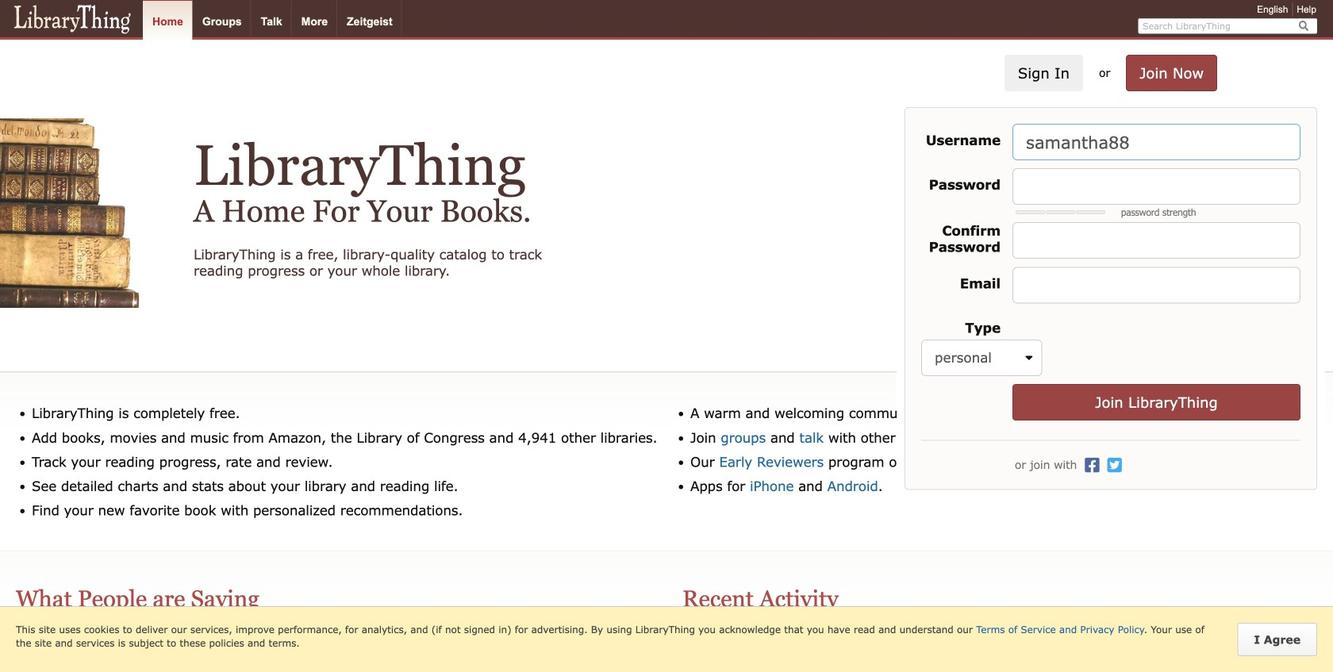Task type: locate. For each thing, give the bounding box(es) containing it.
search site image
[[1293, 17, 1317, 34]]

None email field
[[1013, 267, 1301, 303]]

1 horizontal spatial brands image
[[1107, 457, 1122, 473]]

None password field
[[1013, 168, 1301, 205], [1013, 222, 1301, 259], [1013, 168, 1301, 205], [1013, 222, 1301, 259]]

brands image
[[1085, 457, 1099, 473], [1107, 457, 1122, 473]]

Search LibraryThing text field
[[1138, 18, 1317, 34]]

caret down image
[[1026, 352, 1037, 363]]

None text field
[[1013, 124, 1301, 160]]

0 horizontal spatial brands image
[[1085, 457, 1099, 473]]

2 brands image from the left
[[1107, 457, 1122, 473]]



Task type: describe. For each thing, give the bounding box(es) containing it.
new york times logo image
[[352, 637, 411, 672]]

main navigation choices region
[[143, 0, 402, 40]]

cover image image
[[682, 633, 732, 672]]

main navigation navigation
[[0, 0, 1333, 44]]

pcworld logo image
[[29, 637, 88, 672]]

1 brands image from the left
[[1085, 457, 1099, 473]]

librarything home image
[[13, 4, 132, 35]]

picture of a pile of books image
[[0, 118, 142, 308]]



